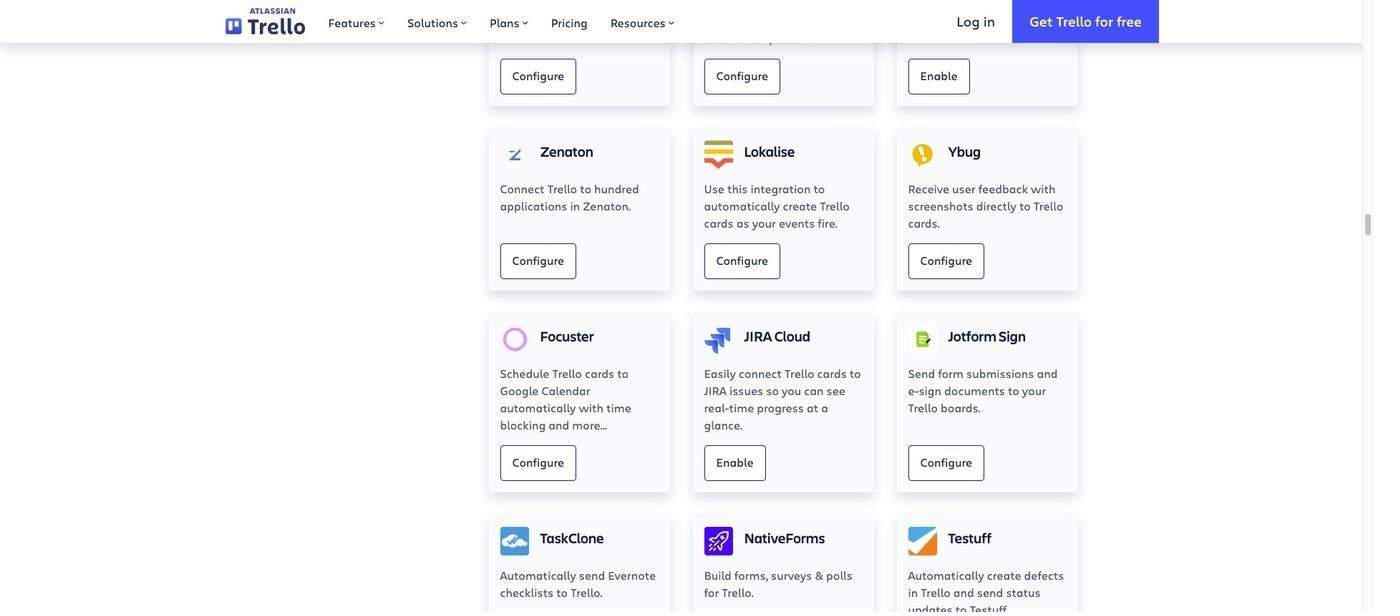 Task type: vqa. For each thing, say whether or not it's contained in the screenshot.


Task type: locate. For each thing, give the bounding box(es) containing it.
connect
[[739, 366, 782, 381]]

real-
[[704, 400, 729, 415]]

automatically inside automatically send evernote checklists to trello.
[[500, 568, 576, 583]]

evernote
[[608, 568, 656, 583]]

user
[[952, 181, 976, 196]]

build
[[704, 568, 732, 583]]

calendar
[[542, 383, 590, 398]]

1 vertical spatial your
[[1022, 383, 1046, 398]]

hundred
[[594, 181, 639, 196]]

1 vertical spatial enable
[[716, 455, 754, 470]]

send
[[579, 568, 605, 583], [977, 585, 1003, 600]]

can
[[804, 383, 824, 398]]

send inside automatically send evernote checklists to trello.
[[579, 568, 605, 583]]

easily
[[704, 366, 736, 381]]

and inside automatically create defects in trello and send status updates to testuff.
[[953, 585, 974, 600]]

0 vertical spatial for
[[1095, 12, 1113, 30]]

plans
[[490, 15, 519, 30]]

to inside connect trello to hundred applications in zenaton.
[[580, 181, 591, 196]]

1 vertical spatial enable link
[[704, 445, 766, 481]]

trello up updates
[[921, 585, 951, 600]]

your
[[752, 216, 776, 231], [1022, 383, 1046, 398]]

jotform sign
[[948, 327, 1026, 346]]

send form submissions and e-sign documents to your trello boards.
[[908, 366, 1058, 415]]

trello. down forms,
[[722, 585, 754, 600]]

schedule trello cards to google calendar automatically with time blocking and more...
[[500, 366, 631, 433]]

0 horizontal spatial enable link
[[704, 445, 766, 481]]

for left free
[[1095, 12, 1113, 30]]

0 vertical spatial send
[[579, 568, 605, 583]]

1 vertical spatial and
[[549, 418, 569, 433]]

configure link for jotform sign
[[908, 445, 984, 481]]

2 vertical spatial and
[[953, 585, 974, 600]]

sign
[[999, 327, 1026, 346]]

in
[[983, 12, 995, 30], [570, 198, 580, 214], [908, 585, 918, 600]]

automatically up as
[[704, 198, 780, 214]]

0 horizontal spatial enable
[[716, 455, 754, 470]]

fire.
[[818, 216, 838, 231]]

atlassian trello image
[[226, 8, 305, 35]]

0 horizontal spatial create
[[783, 198, 817, 214]]

2 horizontal spatial in
[[983, 12, 995, 30]]

in right log
[[983, 12, 995, 30]]

integration
[[751, 181, 811, 196]]

create
[[783, 198, 817, 214], [987, 568, 1021, 583]]

get trello for free
[[1030, 12, 1142, 30]]

0 horizontal spatial trello.
[[571, 585, 602, 600]]

configure for focuster
[[512, 455, 564, 470]]

enable down log
[[920, 68, 958, 83]]

trello inside receive user feedback with screenshots directly to trello cards.
[[1034, 198, 1063, 214]]

automatically send evernote checklists to trello.
[[500, 568, 656, 600]]

configure link
[[500, 59, 576, 95], [704, 59, 780, 95], [500, 244, 576, 279], [704, 244, 780, 279], [908, 244, 984, 279], [500, 445, 576, 481], [908, 445, 984, 481]]

polls
[[826, 568, 853, 583]]

create up status
[[987, 568, 1021, 583]]

1 horizontal spatial enable
[[920, 68, 958, 83]]

1 vertical spatial jira
[[704, 383, 727, 398]]

build forms, surveys & polls for trello.
[[704, 568, 853, 600]]

in up updates
[[908, 585, 918, 600]]

to inside receive user feedback with screenshots directly to trello cards.
[[1019, 198, 1031, 214]]

pricing
[[551, 15, 588, 30]]

1 horizontal spatial automatically
[[704, 198, 780, 214]]

0 vertical spatial jira
[[744, 327, 772, 346]]

1 horizontal spatial with
[[1031, 181, 1056, 196]]

1 horizontal spatial cards
[[704, 216, 734, 231]]

0 horizontal spatial for
[[704, 585, 719, 600]]

1 time from the left
[[606, 400, 631, 415]]

cards
[[704, 216, 734, 231], [585, 366, 614, 381], [817, 366, 847, 381]]

1 horizontal spatial trello.
[[722, 585, 754, 600]]

so
[[766, 383, 779, 398]]

0 horizontal spatial automatically
[[500, 400, 576, 415]]

0 vertical spatial your
[[752, 216, 776, 231]]

0 horizontal spatial time
[[606, 400, 631, 415]]

0 horizontal spatial send
[[579, 568, 605, 583]]

0 vertical spatial enable link
[[908, 59, 970, 95]]

in left zenaton.
[[570, 198, 580, 214]]

automatically
[[500, 568, 576, 583], [908, 568, 984, 583]]

to inside send form submissions and e-sign documents to your trello boards.
[[1008, 383, 1019, 398]]

jira inside easily connect trello cards to jira issues so you can see real-time progress at a glance.
[[704, 383, 727, 398]]

enable link down log
[[908, 59, 970, 95]]

0 horizontal spatial jira
[[704, 383, 727, 398]]

2 horizontal spatial and
[[1037, 366, 1058, 381]]

cards inside easily connect trello cards to jira issues so you can see real-time progress at a glance.
[[817, 366, 847, 381]]

1 horizontal spatial and
[[953, 585, 974, 600]]

blocking
[[500, 418, 546, 433]]

for
[[1095, 12, 1113, 30], [704, 585, 719, 600]]

jotform
[[948, 327, 996, 346]]

automatically up updates
[[908, 568, 984, 583]]

2 time from the left
[[729, 400, 754, 415]]

2 horizontal spatial cards
[[817, 366, 847, 381]]

2 automatically from the left
[[908, 568, 984, 583]]

jira
[[744, 327, 772, 346], [704, 383, 727, 398]]

automatically inside automatically create defects in trello and send status updates to testuff.
[[908, 568, 984, 583]]

1 vertical spatial in
[[570, 198, 580, 214]]

in inside automatically create defects in trello and send status updates to testuff.
[[908, 585, 918, 600]]

your right as
[[752, 216, 776, 231]]

enable
[[920, 68, 958, 83], [716, 455, 754, 470]]

0 horizontal spatial and
[[549, 418, 569, 433]]

at
[[807, 400, 818, 415]]

create inside use this integration to automatically create trello cards as your events fire.
[[783, 198, 817, 214]]

updates
[[908, 602, 953, 612]]

a
[[821, 400, 828, 415]]

screenshots
[[908, 198, 973, 214]]

send left evernote
[[579, 568, 605, 583]]

and up the testuff.
[[953, 585, 974, 600]]

form
[[938, 366, 964, 381]]

enable down glance.
[[716, 455, 754, 470]]

for down build
[[704, 585, 719, 600]]

0 horizontal spatial your
[[752, 216, 776, 231]]

configure for zenaton
[[512, 253, 564, 268]]

time
[[606, 400, 631, 415], [729, 400, 754, 415]]

&
[[815, 568, 823, 583]]

submissions
[[966, 366, 1034, 381]]

0 horizontal spatial automatically
[[500, 568, 576, 583]]

enable link down glance.
[[704, 445, 766, 481]]

1 vertical spatial for
[[704, 585, 719, 600]]

2 vertical spatial in
[[908, 585, 918, 600]]

enable for rightmost enable link
[[920, 68, 958, 83]]

0 horizontal spatial cards
[[585, 366, 614, 381]]

create up events
[[783, 198, 817, 214]]

configure for lokalise
[[716, 253, 768, 268]]

0 vertical spatial and
[[1037, 366, 1058, 381]]

create inside automatically create defects in trello and send status updates to testuff.
[[987, 568, 1021, 583]]

0 horizontal spatial in
[[570, 198, 580, 214]]

1 horizontal spatial time
[[729, 400, 754, 415]]

documents
[[944, 383, 1005, 398]]

send up the testuff.
[[977, 585, 1003, 600]]

1 automatically from the left
[[500, 568, 576, 583]]

connect trello to hundred applications in zenaton.
[[500, 181, 639, 214]]

0 vertical spatial with
[[1031, 181, 1056, 196]]

you
[[782, 383, 801, 398]]

issues
[[729, 383, 763, 398]]

and left more...
[[549, 418, 569, 433]]

trello inside connect trello to hundred applications in zenaton.
[[547, 181, 577, 196]]

trello up fire. in the right top of the page
[[820, 198, 850, 214]]

1 horizontal spatial create
[[987, 568, 1021, 583]]

trello. down taskclone
[[571, 585, 602, 600]]

jira left cloud
[[744, 327, 772, 346]]

configure
[[512, 68, 564, 83], [716, 68, 768, 83], [512, 253, 564, 268], [716, 253, 768, 268], [920, 253, 972, 268], [512, 455, 564, 470], [920, 455, 972, 470]]

with inside schedule trello cards to google calendar automatically with time blocking and more...
[[579, 400, 604, 415]]

configure link for lokalise
[[704, 244, 780, 279]]

1 horizontal spatial send
[[977, 585, 1003, 600]]

with right feedback
[[1031, 181, 1056, 196]]

1 horizontal spatial in
[[908, 585, 918, 600]]

lokalise
[[744, 142, 795, 161]]

plans button
[[478, 0, 540, 43]]

trello up you
[[785, 366, 814, 381]]

your inside send form submissions and e-sign documents to your trello boards.
[[1022, 383, 1046, 398]]

with
[[1031, 181, 1056, 196], [579, 400, 604, 415]]

trello right directly
[[1034, 198, 1063, 214]]

0 vertical spatial in
[[983, 12, 995, 30]]

features
[[328, 15, 376, 30]]

0 vertical spatial enable
[[920, 68, 958, 83]]

1 horizontal spatial automatically
[[908, 568, 984, 583]]

cards inside schedule trello cards to google calendar automatically with time blocking and more...
[[585, 366, 614, 381]]

trello down sign
[[908, 400, 938, 415]]

1 vertical spatial create
[[987, 568, 1021, 583]]

your down submissions
[[1022, 383, 1046, 398]]

and right submissions
[[1037, 366, 1058, 381]]

taskclone
[[540, 528, 604, 548]]

jira up real-
[[704, 383, 727, 398]]

cards up see
[[817, 366, 847, 381]]

trello up the applications
[[547, 181, 577, 196]]

automatically inside schedule trello cards to google calendar automatically with time blocking and more...
[[500, 400, 576, 415]]

checklists
[[500, 585, 554, 600]]

trello
[[1056, 12, 1092, 30], [547, 181, 577, 196], [820, 198, 850, 214], [1034, 198, 1063, 214], [552, 366, 582, 381], [785, 366, 814, 381], [908, 400, 938, 415], [921, 585, 951, 600]]

cards left as
[[704, 216, 734, 231]]

1 vertical spatial with
[[579, 400, 604, 415]]

with up more...
[[579, 400, 604, 415]]

time up more...
[[606, 400, 631, 415]]

cards up the calendar
[[585, 366, 614, 381]]

1 horizontal spatial your
[[1022, 383, 1046, 398]]

time down issues
[[729, 400, 754, 415]]

sign
[[919, 383, 941, 398]]

and
[[1037, 366, 1058, 381], [549, 418, 569, 433], [953, 585, 974, 600]]

trello up the calendar
[[552, 366, 582, 381]]

1 trello. from the left
[[571, 585, 602, 600]]

0 horizontal spatial with
[[579, 400, 604, 415]]

1 vertical spatial automatically
[[500, 400, 576, 415]]

1 vertical spatial send
[[977, 585, 1003, 600]]

enable link
[[908, 59, 970, 95], [704, 445, 766, 481]]

trello inside schedule trello cards to google calendar automatically with time blocking and more...
[[552, 366, 582, 381]]

automatically up checklists
[[500, 568, 576, 583]]

configure for ybug
[[920, 253, 972, 268]]

trello inside easily connect trello cards to jira issues so you can see real-time progress at a glance.
[[785, 366, 814, 381]]

0 vertical spatial create
[[783, 198, 817, 214]]

automatically up blocking
[[500, 400, 576, 415]]

time inside easily connect trello cards to jira issues so you can see real-time progress at a glance.
[[729, 400, 754, 415]]

to
[[580, 181, 591, 196], [814, 181, 825, 196], [1019, 198, 1031, 214], [617, 366, 629, 381], [850, 366, 861, 381], [1008, 383, 1019, 398], [556, 585, 568, 600], [956, 602, 967, 612]]

automatically inside use this integration to automatically create trello cards as your events fire.
[[704, 198, 780, 214]]

automatically for testuff
[[908, 568, 984, 583]]

2 trello. from the left
[[722, 585, 754, 600]]

trello right get
[[1056, 12, 1092, 30]]

zenaton
[[540, 142, 593, 161]]

0 vertical spatial automatically
[[704, 198, 780, 214]]



Task type: describe. For each thing, give the bounding box(es) containing it.
more...
[[572, 418, 607, 433]]

configure link for ybug
[[908, 244, 984, 279]]

in inside connect trello to hundred applications in zenaton.
[[570, 198, 580, 214]]

configure link for focuster
[[500, 445, 576, 481]]

send
[[908, 366, 935, 381]]

glance.
[[704, 418, 743, 433]]

trello. inside automatically send evernote checklists to trello.
[[571, 585, 602, 600]]

testuff
[[948, 528, 992, 548]]

nativeforms
[[744, 528, 825, 548]]

directly
[[976, 198, 1017, 214]]

schedule
[[500, 366, 549, 381]]

trello inside automatically create defects in trello and send status updates to testuff.
[[921, 585, 951, 600]]

jira cloud
[[744, 327, 810, 346]]

cloud
[[774, 327, 810, 346]]

to inside easily connect trello cards to jira issues so you can see real-time progress at a glance.
[[850, 366, 861, 381]]

your inside use this integration to automatically create trello cards as your events fire.
[[752, 216, 776, 231]]

use this integration to automatically create trello cards as your events fire.
[[704, 181, 850, 231]]

progress
[[757, 400, 804, 415]]

solutions
[[407, 15, 458, 30]]

enable for the bottommost enable link
[[716, 455, 754, 470]]

log
[[957, 12, 980, 30]]

automatically create defects in trello and send status updates to testuff.
[[908, 568, 1064, 612]]

forms,
[[734, 568, 768, 583]]

configure for jotform sign
[[920, 455, 972, 470]]

resources button
[[599, 0, 686, 43]]

cards.
[[908, 216, 940, 231]]

log in
[[957, 12, 995, 30]]

this
[[727, 181, 748, 196]]

trello. inside build forms, surveys & polls for trello.
[[722, 585, 754, 600]]

trello inside send form submissions and e-sign documents to your trello boards.
[[908, 400, 938, 415]]

automatically for taskclone
[[500, 568, 576, 583]]

defects
[[1024, 568, 1064, 583]]

boards.
[[941, 400, 981, 415]]

and inside send form submissions and e-sign documents to your trello boards.
[[1037, 366, 1058, 381]]

to inside automatically create defects in trello and send status updates to testuff.
[[956, 602, 967, 612]]

see
[[827, 383, 846, 398]]

surveys
[[771, 568, 812, 583]]

to inside use this integration to automatically create trello cards as your events fire.
[[814, 181, 825, 196]]

1 horizontal spatial jira
[[744, 327, 772, 346]]

feedback
[[979, 181, 1028, 196]]

resources
[[610, 15, 666, 30]]

receive user feedback with screenshots directly to trello cards.
[[908, 181, 1063, 231]]

as
[[737, 216, 749, 231]]

receive
[[908, 181, 949, 196]]

for inside build forms, surveys & polls for trello.
[[704, 585, 719, 600]]

events
[[779, 216, 815, 231]]

and inside schedule trello cards to google calendar automatically with time blocking and more...
[[549, 418, 569, 433]]

1 horizontal spatial for
[[1095, 12, 1113, 30]]

to inside automatically send evernote checklists to trello.
[[556, 585, 568, 600]]

testuff.
[[970, 602, 1008, 612]]

configure link for zenaton
[[500, 244, 576, 279]]

e-
[[908, 383, 919, 398]]

send inside automatically create defects in trello and send status updates to testuff.
[[977, 585, 1003, 600]]

connect
[[500, 181, 545, 196]]

features button
[[317, 0, 396, 43]]

use
[[704, 181, 724, 196]]

get trello for free link
[[1012, 0, 1159, 43]]

to inside schedule trello cards to google calendar automatically with time blocking and more...
[[617, 366, 629, 381]]

ybug
[[948, 142, 981, 161]]

time inside schedule trello cards to google calendar automatically with time blocking and more...
[[606, 400, 631, 415]]

free
[[1117, 12, 1142, 30]]

cards inside use this integration to automatically create trello cards as your events fire.
[[704, 216, 734, 231]]

with inside receive user feedback with screenshots directly to trello cards.
[[1031, 181, 1056, 196]]

easily connect trello cards to jira issues so you can see real-time progress at a glance.
[[704, 366, 861, 433]]

pricing link
[[540, 0, 599, 43]]

focuster
[[540, 327, 594, 346]]

log in link
[[940, 0, 1012, 43]]

solutions button
[[396, 0, 478, 43]]

1 horizontal spatial enable link
[[908, 59, 970, 95]]

trello inside use this integration to automatically create trello cards as your events fire.
[[820, 198, 850, 214]]

google
[[500, 383, 539, 398]]

zenaton.
[[583, 198, 631, 214]]

status
[[1006, 585, 1041, 600]]

applications
[[500, 198, 567, 214]]

get
[[1030, 12, 1053, 30]]



